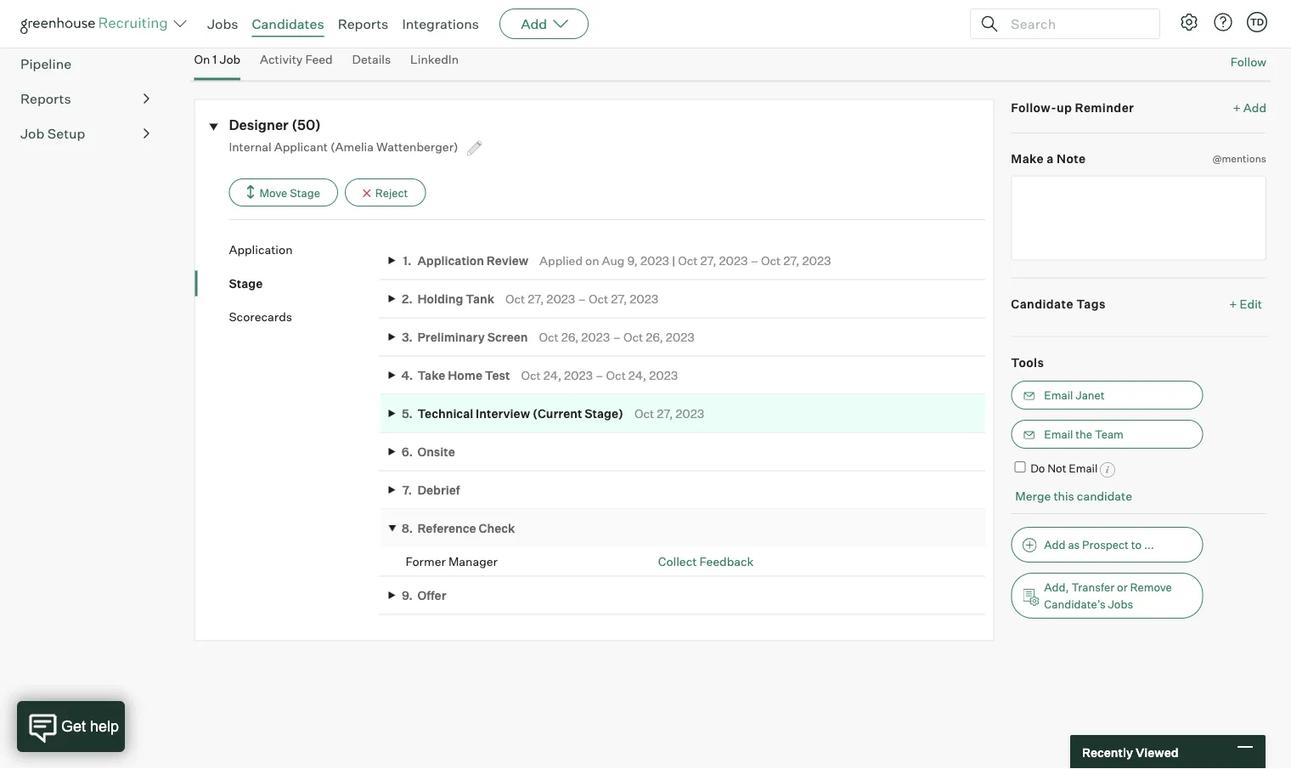 Task type: describe. For each thing, give the bounding box(es) containing it.
3.
[[402, 330, 413, 345]]

merge
[[1016, 489, 1052, 504]]

add a headline
[[194, 17, 277, 32]]

add for add
[[521, 15, 547, 32]]

edit
[[1240, 297, 1263, 312]]

(amelia
[[331, 139, 374, 154]]

candidate tags
[[1012, 297, 1106, 312]]

follow-up reminder
[[1012, 100, 1135, 115]]

td button
[[1248, 12, 1268, 32]]

remove
[[1131, 581, 1173, 594]]

move
[[260, 186, 288, 200]]

applicant
[[274, 139, 328, 154]]

janet
[[1076, 389, 1105, 403]]

recently
[[1083, 745, 1134, 760]]

headline
[[229, 17, 277, 32]]

former manager
[[406, 555, 498, 570]]

7. debrief
[[403, 483, 460, 498]]

1 horizontal spatial candidates link
[[252, 15, 324, 32]]

reference
[[418, 522, 477, 536]]

reminder
[[1076, 100, 1135, 115]]

@mentions link
[[1213, 151, 1267, 168]]

+ edit
[[1230, 297, 1263, 312]]

td button
[[1244, 8, 1271, 36]]

1 horizontal spatial reports
[[338, 15, 389, 32]]

(current
[[533, 407, 582, 421]]

0 horizontal spatial candidates
[[20, 21, 96, 38]]

merge this candidate link
[[1016, 489, 1133, 504]]

...
[[1145, 538, 1155, 552]]

the
[[1076, 428, 1093, 442]]

9.
[[402, 588, 413, 603]]

details link
[[352, 52, 391, 77]]

stage inside move stage button
[[290, 186, 320, 200]]

technical
[[418, 407, 474, 421]]

configure image
[[1180, 12, 1200, 32]]

offer
[[418, 588, 447, 603]]

manager
[[449, 555, 498, 570]]

6. onsite
[[402, 445, 455, 460]]

on 1 job link
[[194, 52, 241, 77]]

onsite
[[418, 445, 455, 460]]

0 vertical spatial job
[[220, 52, 241, 67]]

scorecards
[[229, 310, 292, 325]]

as
[[1069, 538, 1080, 552]]

follow
[[1231, 55, 1267, 70]]

make a note
[[1012, 152, 1087, 167]]

to
[[1132, 538, 1142, 552]]

designer (50)
[[229, 117, 321, 134]]

8. reference check
[[402, 522, 515, 536]]

review
[[487, 253, 529, 268]]

tools
[[1012, 355, 1045, 370]]

2 24, from the left
[[629, 368, 647, 383]]

integrations
[[402, 15, 479, 32]]

tags
[[1077, 297, 1106, 312]]

make
[[1012, 152, 1045, 167]]

+ for + edit
[[1230, 297, 1238, 312]]

+ for + add
[[1234, 100, 1242, 115]]

home
[[448, 368, 483, 383]]

4.
[[402, 368, 413, 383]]

reject button
[[345, 179, 426, 207]]

details
[[352, 52, 391, 67]]

add button
[[500, 8, 589, 39]]

Search text field
[[1007, 11, 1145, 36]]

greenhouse recruiting image
[[20, 14, 173, 34]]

screen
[[488, 330, 528, 345]]

a for make
[[1047, 152, 1055, 167]]

add,
[[1045, 581, 1070, 594]]

follow link
[[1231, 54, 1267, 71]]

up
[[1057, 100, 1073, 115]]

follow-
[[1012, 100, 1057, 115]]

add, transfer or remove candidate's jobs button
[[1012, 573, 1204, 619]]

add, transfer or remove candidate's jobs
[[1045, 581, 1173, 611]]

email the team
[[1045, 428, 1124, 442]]

2 26, from the left
[[646, 330, 664, 345]]

email janet
[[1045, 389, 1105, 403]]

linkedin
[[411, 52, 459, 67]]

reports link for "integrations" link
[[338, 15, 389, 32]]

candidate's
[[1045, 598, 1106, 611]]

– up stage)
[[596, 368, 604, 383]]

internal applicant (amelia wattenberger)
[[229, 139, 461, 154]]

1 horizontal spatial application
[[418, 253, 484, 268]]

job setup
[[20, 126, 85, 143]]

|
[[672, 253, 676, 268]]

0 horizontal spatial candidates link
[[20, 19, 150, 40]]



Task type: vqa. For each thing, say whether or not it's contained in the screenshot.


Task type: locate. For each thing, give the bounding box(es) containing it.
this
[[1054, 489, 1075, 504]]

+ edit link
[[1226, 292, 1267, 316]]

add as prospect to ...
[[1045, 538, 1155, 552]]

tank
[[466, 292, 495, 307]]

(50)
[[292, 117, 321, 134]]

application up holding
[[418, 253, 484, 268]]

26,
[[562, 330, 579, 345], [646, 330, 664, 345]]

jobs up on 1 job
[[207, 15, 238, 32]]

candidate
[[1012, 297, 1074, 312]]

+ add link
[[1234, 100, 1267, 116]]

application up stage link
[[229, 243, 293, 258]]

jobs
[[207, 15, 238, 32], [1109, 598, 1134, 611]]

reject
[[375, 186, 408, 200]]

1.
[[403, 253, 412, 268]]

on
[[586, 253, 600, 268]]

viewed
[[1136, 745, 1179, 760]]

–
[[751, 253, 759, 268], [578, 292, 586, 307], [613, 330, 621, 345], [596, 368, 604, 383]]

24, down 3. preliminary screen oct 26, 2023 – oct 26, 2023
[[544, 368, 562, 383]]

collect feedback
[[658, 555, 754, 570]]

9,
[[628, 253, 638, 268]]

candidates
[[252, 15, 324, 32], [20, 21, 96, 38]]

0 vertical spatial reports link
[[338, 15, 389, 32]]

5.
[[402, 407, 413, 421]]

reports link down pipeline link
[[20, 89, 150, 109]]

1 vertical spatial job
[[20, 126, 44, 143]]

do
[[1031, 462, 1046, 476]]

+ left edit
[[1230, 297, 1238, 312]]

@mentions
[[1213, 153, 1267, 165]]

do not email
[[1031, 462, 1098, 476]]

24,
[[544, 368, 562, 383], [629, 368, 647, 383]]

feed
[[305, 52, 333, 67]]

2023
[[641, 253, 670, 268], [719, 253, 748, 268], [803, 253, 832, 268], [547, 292, 576, 307], [630, 292, 659, 307], [582, 330, 611, 345], [666, 330, 695, 345], [564, 368, 593, 383], [649, 368, 678, 383], [676, 407, 705, 421]]

activity
[[260, 52, 303, 67]]

a left note
[[1047, 152, 1055, 167]]

merge this candidate
[[1016, 489, 1133, 504]]

Do Not Email checkbox
[[1015, 462, 1026, 473]]

reports
[[338, 15, 389, 32], [20, 91, 71, 108]]

24, up "oct 27, 2023"
[[629, 368, 647, 383]]

scorecards link
[[229, 309, 380, 326]]

0 horizontal spatial jobs
[[207, 15, 238, 32]]

holding
[[418, 292, 463, 307]]

reports link for job setup link
[[20, 89, 150, 109]]

note
[[1057, 152, 1087, 167]]

0 horizontal spatial 24,
[[544, 368, 562, 383]]

aug
[[602, 253, 625, 268]]

team
[[1095, 428, 1124, 442]]

1 vertical spatial email
[[1045, 428, 1074, 442]]

email for email the team
[[1045, 428, 1074, 442]]

preliminary
[[418, 330, 485, 345]]

on 1 job
[[194, 52, 241, 67]]

1 horizontal spatial job
[[220, 52, 241, 67]]

3. preliminary screen oct 26, 2023 – oct 26, 2023
[[402, 330, 695, 345]]

stage link
[[229, 275, 380, 292]]

internal
[[229, 139, 272, 154]]

email left janet at the bottom right of the page
[[1045, 389, 1074, 403]]

+ add
[[1234, 100, 1267, 115]]

5. technical interview (current stage)
[[402, 407, 624, 421]]

add for add a headline
[[194, 17, 217, 32]]

0 horizontal spatial 26,
[[562, 330, 579, 345]]

26, up "oct 27, 2023"
[[646, 330, 664, 345]]

1 horizontal spatial reports link
[[338, 15, 389, 32]]

email right not
[[1069, 462, 1098, 476]]

feedback
[[700, 555, 754, 570]]

1 horizontal spatial candidates
[[252, 15, 324, 32]]

candidates up activity
[[252, 15, 324, 32]]

a for add
[[220, 17, 226, 32]]

– right |
[[751, 253, 759, 268]]

reports link
[[338, 15, 389, 32], [20, 89, 150, 109]]

1 horizontal spatial 26,
[[646, 330, 664, 345]]

0 vertical spatial stage
[[290, 186, 320, 200]]

email left the
[[1045, 428, 1074, 442]]

0 horizontal spatial a
[[220, 17, 226, 32]]

candidates link up pipeline link
[[20, 19, 150, 40]]

1 horizontal spatial 24,
[[629, 368, 647, 383]]

1
[[213, 52, 217, 67]]

candidate
[[1078, 489, 1133, 504]]

email for email janet
[[1045, 389, 1074, 403]]

debrief
[[418, 483, 460, 498]]

1 vertical spatial jobs
[[1109, 598, 1134, 611]]

reports down pipeline
[[20, 91, 71, 108]]

job right 1
[[220, 52, 241, 67]]

None text field
[[1012, 176, 1267, 261]]

reports link up details
[[338, 15, 389, 32]]

job left setup
[[20, 126, 44, 143]]

candidates up pipeline
[[20, 21, 96, 38]]

jobs link
[[207, 15, 238, 32]]

0 horizontal spatial reports link
[[20, 89, 150, 109]]

– down on
[[578, 292, 586, 307]]

candidates link
[[252, 15, 324, 32], [20, 19, 150, 40]]

1 horizontal spatial jobs
[[1109, 598, 1134, 611]]

add as prospect to ... button
[[1012, 527, 1204, 563]]

8.
[[402, 522, 413, 536]]

not
[[1048, 462, 1067, 476]]

oct
[[678, 253, 698, 268], [762, 253, 781, 268], [506, 292, 525, 307], [589, 292, 609, 307], [539, 330, 559, 345], [624, 330, 643, 345], [521, 368, 541, 383], [607, 368, 626, 383], [635, 407, 655, 421]]

move stage
[[260, 186, 320, 200]]

1 vertical spatial reports
[[20, 91, 71, 108]]

0 vertical spatial a
[[220, 17, 226, 32]]

1 vertical spatial a
[[1047, 152, 1055, 167]]

0 horizontal spatial stage
[[229, 276, 263, 291]]

recently viewed
[[1083, 745, 1179, 760]]

move stage button
[[229, 179, 338, 207]]

transfer
[[1072, 581, 1115, 594]]

take
[[418, 368, 446, 383]]

0 vertical spatial jobs
[[207, 15, 238, 32]]

– down '1. application review applied on  aug 9, 2023 | oct 27, 2023 – oct 27, 2023'
[[613, 330, 621, 345]]

stage inside stage link
[[229, 276, 263, 291]]

activity feed link
[[260, 52, 333, 77]]

pipeline link
[[20, 54, 150, 75]]

4. take home test oct 24, 2023 – oct 24, 2023
[[402, 368, 678, 383]]

0 vertical spatial email
[[1045, 389, 1074, 403]]

application link
[[229, 242, 380, 258]]

27,
[[701, 253, 717, 268], [784, 253, 800, 268], [528, 292, 544, 307], [611, 292, 627, 307], [657, 407, 673, 421]]

1 horizontal spatial stage
[[290, 186, 320, 200]]

a left headline
[[220, 17, 226, 32]]

add inside popup button
[[521, 15, 547, 32]]

7.
[[403, 483, 412, 498]]

0 horizontal spatial job
[[20, 126, 44, 143]]

1 26, from the left
[[562, 330, 579, 345]]

add
[[521, 15, 547, 32], [194, 17, 217, 32], [1244, 100, 1267, 115], [1045, 538, 1066, 552]]

1. application review applied on  aug 9, 2023 | oct 27, 2023 – oct 27, 2023
[[403, 253, 832, 268]]

1 vertical spatial +
[[1230, 297, 1238, 312]]

0 vertical spatial reports
[[338, 15, 389, 32]]

reports up details
[[338, 15, 389, 32]]

+ down follow link
[[1234, 100, 1242, 115]]

26, up 4. take home test oct 24, 2023 – oct 24, 2023 on the top of page
[[562, 330, 579, 345]]

0 horizontal spatial application
[[229, 243, 293, 258]]

test
[[485, 368, 510, 383]]

prospect
[[1083, 538, 1129, 552]]

setup
[[47, 126, 85, 143]]

2.
[[402, 292, 413, 307]]

1 vertical spatial reports link
[[20, 89, 150, 109]]

add inside button
[[1045, 538, 1066, 552]]

2. holding tank oct 27, 2023 – oct 27, 2023
[[402, 292, 659, 307]]

integrations link
[[402, 15, 479, 32]]

0 horizontal spatial reports
[[20, 91, 71, 108]]

6.
[[402, 445, 413, 460]]

stage up scorecards on the left top of the page
[[229, 276, 263, 291]]

1 vertical spatial stage
[[229, 276, 263, 291]]

stage right 'move'
[[290, 186, 320, 200]]

1 24, from the left
[[544, 368, 562, 383]]

jobs inside the add, transfer or remove candidate's jobs
[[1109, 598, 1134, 611]]

oct 27, 2023
[[635, 407, 705, 421]]

0 vertical spatial +
[[1234, 100, 1242, 115]]

add for add as prospect to ...
[[1045, 538, 1066, 552]]

reports inside reports link
[[20, 91, 71, 108]]

1 horizontal spatial a
[[1047, 152, 1055, 167]]

stage)
[[585, 407, 624, 421]]

candidates link up activity
[[252, 15, 324, 32]]

applied
[[540, 253, 583, 268]]

jobs down or
[[1109, 598, 1134, 611]]

2 vertical spatial email
[[1069, 462, 1098, 476]]

td
[[1251, 16, 1265, 28]]



